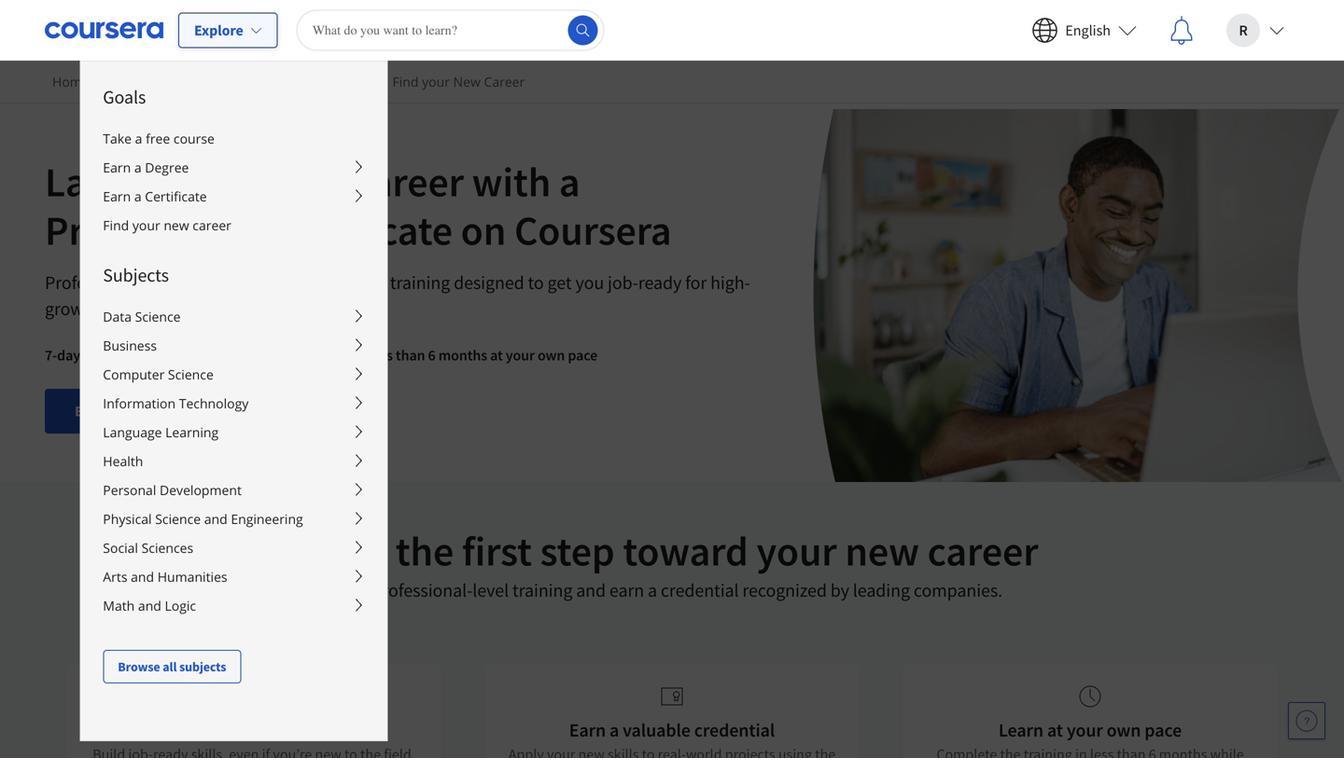 Task type: vqa. For each thing, say whether or not it's contained in the screenshot.
bottommost training
yes



Task type: locate. For each thing, give the bounding box(es) containing it.
0 vertical spatial take
[[103, 130, 132, 147]]

take inside explore menu element
[[103, 130, 132, 147]]

learn
[[999, 719, 1044, 743]]

a for take a free course
[[135, 130, 142, 147]]

explore menu element
[[81, 62, 387, 684]]

a
[[135, 130, 142, 147], [559, 156, 580, 208], [134, 159, 142, 176], [134, 188, 142, 205], [648, 579, 657, 603], [610, 719, 619, 743]]

1 vertical spatial training
[[512, 579, 573, 603]]

1 vertical spatial professional
[[45, 271, 140, 295]]

1 horizontal spatial certificate
[[270, 204, 453, 256]]

0 horizontal spatial take
[[103, 130, 132, 147]]

your
[[422, 73, 450, 91], [182, 156, 262, 208], [132, 217, 160, 234], [506, 346, 535, 365], [757, 526, 837, 577], [1067, 719, 1103, 743]]

find your new career link
[[81, 211, 387, 240]]

at right months
[[490, 346, 503, 365]]

0 horizontal spatial free
[[83, 346, 108, 365]]

0 vertical spatial new
[[270, 156, 345, 208]]

a right with
[[559, 156, 580, 208]]

training right the online
[[390, 271, 450, 295]]

a for earn a degree
[[134, 159, 142, 176]]

1 horizontal spatial new
[[270, 156, 345, 208]]

r
[[1239, 21, 1248, 40]]

1 vertical spatial science
[[168, 366, 214, 384]]

technology
[[179, 395, 249, 413]]

your left new
[[422, 73, 450, 91]]

personal development button
[[81, 476, 387, 505]]

physical science and engineering
[[103, 511, 303, 528]]

coursera image
[[45, 15, 163, 45]]

credential inside take the first step toward your new career get professional-level training and earn a credential recognized by leading companies.
[[661, 579, 739, 603]]

1 vertical spatial learning
[[165, 424, 219, 442]]

2 vertical spatial career
[[927, 526, 1039, 577]]

0 vertical spatial earn
[[103, 159, 131, 176]]

1 vertical spatial career
[[193, 217, 231, 234]]

by
[[831, 579, 849, 603]]

take inside take the first step toward your new career get professional-level training and earn a credential recognized by leading companies.
[[306, 526, 387, 577]]

take a free course link
[[81, 124, 387, 153]]

2 horizontal spatial at
[[1047, 719, 1063, 743]]

your right learn
[[1067, 719, 1103, 743]]

career for launch
[[353, 156, 464, 208]]

0 vertical spatial find
[[393, 73, 419, 91]]

science down personal development
[[155, 511, 201, 528]]

new down earn a certificate
[[164, 217, 189, 234]]

science down the trial | starting
[[168, 366, 214, 384]]

pace
[[568, 346, 598, 365], [1145, 719, 1182, 743]]

valuable
[[623, 719, 691, 743]]

home
[[52, 73, 89, 91]]

science for data
[[135, 308, 181, 326]]

a up earn a degree
[[135, 130, 142, 147]]

experience
[[197, 719, 284, 743]]

information technology
[[103, 395, 249, 413]]

2 vertical spatial science
[[155, 511, 201, 528]]

a for earn a certificate
[[134, 188, 142, 205]]

2 vertical spatial new
[[845, 526, 919, 577]]

1 vertical spatial take
[[306, 526, 387, 577]]

a inside earn a degree popup button
[[134, 159, 142, 176]]

1 vertical spatial explore
[[75, 402, 124, 421]]

learning for my learning
[[156, 73, 209, 91]]

1 horizontal spatial pace
[[1145, 719, 1182, 743]]

new for find
[[164, 217, 189, 234]]

a inside take a free course link
[[135, 130, 142, 147]]

explore up language
[[75, 402, 124, 421]]

close image
[[1203, 80, 1227, 105], [1203, 80, 1227, 105], [1203, 80, 1227, 105], [1203, 80, 1227, 105], [1203, 80, 1227, 105], [1203, 80, 1227, 105], [1203, 80, 1227, 105], [1203, 80, 1227, 105]]

2 horizontal spatial career
[[927, 526, 1039, 577]]

new for launch
[[270, 156, 345, 208]]

a down earn a degree
[[134, 188, 142, 205]]

take a free course
[[103, 130, 215, 147]]

2 professional from the top
[[45, 271, 140, 295]]

0 vertical spatial career
[[353, 156, 464, 208]]

new inside take the first step toward your new career get professional-level training and earn a credential recognized by leading companies.
[[845, 526, 919, 577]]

a left the degree
[[134, 159, 142, 176]]

0 horizontal spatial explore
[[75, 402, 124, 421]]

and left logic
[[138, 597, 161, 615]]

certificate up the find your new career
[[145, 188, 207, 205]]

take up get on the left of the page
[[306, 526, 387, 577]]

a right "earn"
[[648, 579, 657, 603]]

take for a
[[103, 130, 132, 147]]

find your new career
[[393, 73, 525, 91]]

menu item
[[386, 61, 1263, 759]]

training right level
[[512, 579, 573, 603]]

earn
[[103, 159, 131, 176], [103, 188, 131, 205], [569, 719, 606, 743]]

professional up growth
[[45, 271, 140, 295]]

credential down toward
[[661, 579, 739, 603]]

own
[[538, 346, 565, 365], [1107, 719, 1141, 743]]

career inside take the first step toward your new career get professional-level training and earn a credential recognized by leading companies.
[[927, 526, 1039, 577]]

certificate up the online
[[270, 204, 453, 256]]

free up the degree
[[146, 130, 170, 147]]

What do you want to learn? text field
[[297, 10, 605, 51]]

companies.
[[914, 579, 1003, 603]]

earn for earn a valuable credential
[[569, 719, 606, 743]]

new
[[270, 156, 345, 208], [164, 217, 189, 234], [845, 526, 919, 577]]

prior experience optional
[[154, 719, 354, 743]]

take up earn a degree
[[103, 130, 132, 147]]

earn a valuable credential
[[569, 719, 775, 743]]

subjects
[[103, 264, 169, 287]]

1 horizontal spatial career
[[353, 156, 464, 208]]

data
[[103, 308, 132, 326]]

1 vertical spatial own
[[1107, 719, 1141, 743]]

0 horizontal spatial own
[[538, 346, 565, 365]]

your down earn a certificate
[[132, 217, 160, 234]]

new down take a free course link
[[270, 156, 345, 208]]

science up the trial | starting
[[135, 308, 181, 326]]

1 horizontal spatial find
[[393, 73, 419, 91]]

your inside explore menu element
[[132, 217, 160, 234]]

development
[[160, 482, 242, 499]]

professional up subjects on the left top
[[45, 204, 262, 256]]

2 vertical spatial earn
[[569, 719, 606, 743]]

credential right valuable on the bottom of page
[[694, 719, 775, 743]]

goals
[[103, 85, 146, 109]]

new up leading
[[845, 526, 919, 577]]

toward
[[623, 526, 748, 577]]

month | less
[[290, 346, 393, 365]]

0 vertical spatial free
[[146, 130, 170, 147]]

my learning link
[[127, 61, 217, 103]]

coursera
[[514, 204, 672, 256]]

0 horizontal spatial training
[[390, 271, 450, 295]]

language learning button
[[81, 418, 387, 447]]

your up recognized
[[757, 526, 837, 577]]

a inside launch your new career with a professional certificate on coursera
[[559, 156, 580, 208]]

1 vertical spatial earn
[[103, 188, 131, 205]]

explore
[[194, 21, 243, 40], [75, 402, 124, 421]]

to
[[528, 271, 544, 295]]

0 vertical spatial explore
[[194, 21, 243, 40]]

at left $49 at the left top
[[224, 346, 237, 365]]

level
[[473, 579, 509, 603]]

1 vertical spatial free
[[83, 346, 108, 365]]

at
[[224, 346, 237, 365], [490, 346, 503, 365], [1047, 719, 1063, 743]]

earn up earn a certificate
[[103, 159, 131, 176]]

0 vertical spatial credential
[[661, 579, 739, 603]]

arts
[[103, 568, 127, 586]]

find inside explore menu element
[[103, 217, 129, 234]]

earn left valuable on the bottom of page
[[569, 719, 606, 743]]

arts and humanities
[[103, 568, 227, 586]]

for
[[685, 271, 707, 295]]

1 professional from the top
[[45, 204, 262, 256]]

than
[[396, 346, 425, 365]]

learning
[[156, 73, 209, 91], [165, 424, 219, 442]]

None search field
[[297, 10, 605, 51]]

explore careers link
[[45, 389, 206, 434]]

business button
[[81, 331, 387, 360]]

learning inside my learning link
[[156, 73, 209, 91]]

professional certificates offer flexible, online training designed to get you job-ready for high- growth fields.
[[45, 271, 750, 321]]

0 horizontal spatial certificate
[[145, 188, 207, 205]]

at right learn
[[1047, 719, 1063, 743]]

find left new
[[393, 73, 419, 91]]

new inside find your new career link
[[164, 217, 189, 234]]

learning down information technology
[[165, 424, 219, 442]]

on
[[461, 204, 506, 256]]

science
[[135, 308, 181, 326], [168, 366, 214, 384], [155, 511, 201, 528]]

0 horizontal spatial at
[[224, 346, 237, 365]]

explore inside popup button
[[194, 21, 243, 40]]

months
[[439, 346, 487, 365]]

learning inside language learning popup button
[[165, 424, 219, 442]]

earn down earn a degree
[[103, 188, 131, 205]]

1 horizontal spatial at
[[490, 346, 503, 365]]

0 horizontal spatial new
[[164, 217, 189, 234]]

take
[[103, 130, 132, 147], [306, 526, 387, 577]]

free right day
[[83, 346, 108, 365]]

1 horizontal spatial free
[[146, 130, 170, 147]]

career inside launch your new career with a professional certificate on coursera
[[353, 156, 464, 208]]

and left "earn"
[[576, 579, 606, 603]]

your inside launch your new career with a professional certificate on coursera
[[182, 156, 262, 208]]

0 vertical spatial pace
[[568, 346, 598, 365]]

find down launch
[[103, 217, 129, 234]]

1 vertical spatial new
[[164, 217, 189, 234]]

0 horizontal spatial career
[[193, 217, 231, 234]]

career inside find your new career link
[[193, 217, 231, 234]]

your down take a free course link
[[182, 156, 262, 208]]

browse all subjects
[[118, 659, 226, 676]]

0 vertical spatial professional
[[45, 204, 262, 256]]

0 vertical spatial science
[[135, 308, 181, 326]]

0 vertical spatial learning
[[156, 73, 209, 91]]

learning right my
[[156, 73, 209, 91]]

1 horizontal spatial training
[[512, 579, 573, 603]]

explore careers
[[75, 402, 176, 421]]

recognized
[[743, 579, 827, 603]]

close image
[[1203, 80, 1227, 105], [1203, 80, 1227, 105], [1203, 80, 1227, 105], [1203, 80, 1227, 105], [1203, 80, 1227, 105]]

1 horizontal spatial explore
[[194, 21, 243, 40]]

professional inside professional certificates offer flexible, online training designed to get you job-ready for high- growth fields.
[[45, 271, 140, 295]]

free inside explore menu element
[[146, 130, 170, 147]]

job-
[[608, 271, 638, 295]]

0 horizontal spatial find
[[103, 217, 129, 234]]

1 vertical spatial find
[[103, 217, 129, 234]]

a inside earn a certificate popup button
[[134, 188, 142, 205]]

group
[[80, 61, 1263, 759]]

1 horizontal spatial take
[[306, 526, 387, 577]]

a left valuable on the bottom of page
[[610, 719, 619, 743]]

1 vertical spatial pace
[[1145, 719, 1182, 743]]

math and logic
[[103, 597, 196, 615]]

7-day free trial | starting at $49 per month | less than 6 months at your own pace
[[45, 346, 598, 365]]

explore up my learning
[[194, 21, 243, 40]]

new inside launch your new career with a professional certificate on coursera
[[270, 156, 345, 208]]

2 horizontal spatial new
[[845, 526, 919, 577]]

0 vertical spatial training
[[390, 271, 450, 295]]



Task type: describe. For each thing, give the bounding box(es) containing it.
and down development
[[204, 511, 227, 528]]

learn at your own pace
[[999, 719, 1182, 743]]

and inside popup button
[[138, 597, 161, 615]]

logic
[[165, 597, 196, 615]]

humanities
[[158, 568, 227, 586]]

with
[[472, 156, 551, 208]]

computer science
[[103, 366, 214, 384]]

help center image
[[1296, 710, 1318, 733]]

$49
[[240, 346, 263, 365]]

computer science button
[[81, 360, 387, 389]]

a inside take the first step toward your new career get professional-level training and earn a credential recognized by leading companies.
[[648, 579, 657, 603]]

health
[[103, 453, 143, 470]]

your inside take the first step toward your new career get professional-level training and earn a credential recognized by leading companies.
[[757, 526, 837, 577]]

take for the
[[306, 526, 387, 577]]

group containing goals
[[80, 61, 1263, 759]]

earn for earn a certificate
[[103, 188, 131, 205]]

prior
[[154, 719, 193, 743]]

my learning
[[134, 73, 209, 91]]

7-
[[45, 346, 57, 365]]

arts and humanities button
[[81, 563, 387, 592]]

english
[[1065, 21, 1111, 40]]

career for find
[[193, 217, 231, 234]]

day
[[57, 346, 80, 365]]

social sciences
[[103, 540, 193, 557]]

first
[[462, 526, 532, 577]]

professional inside launch your new career with a professional certificate on coursera
[[45, 204, 262, 256]]

your right months
[[506, 346, 535, 365]]

explore for explore
[[194, 21, 243, 40]]

subjects
[[179, 659, 226, 676]]

explore for explore careers
[[75, 402, 124, 421]]

earn a certificate button
[[81, 182, 387, 211]]

social
[[103, 540, 138, 557]]

and inside take the first step toward your new career get professional-level training and earn a credential recognized by leading companies.
[[576, 579, 606, 603]]

r button
[[1212, 0, 1299, 60]]

a for earn a valuable credential
[[610, 719, 619, 743]]

free for a
[[146, 130, 170, 147]]

personal
[[103, 482, 156, 499]]

language learning
[[103, 424, 219, 442]]

you
[[575, 271, 604, 295]]

ready
[[638, 271, 682, 295]]

training inside professional certificates offer flexible, online training designed to get you job-ready for high- growth fields.
[[390, 271, 450, 295]]

designed
[[454, 271, 524, 295]]

career
[[484, 73, 525, 91]]

my
[[134, 73, 152, 91]]

health button
[[81, 447, 387, 476]]

physical
[[103, 511, 152, 528]]

per
[[265, 346, 287, 365]]

science for computer
[[168, 366, 214, 384]]

find your new career
[[103, 217, 231, 234]]

0 vertical spatial own
[[538, 346, 565, 365]]

find your new career link
[[385, 61, 532, 103]]

launch your new career with a professional certificate on coursera
[[45, 156, 672, 256]]

explore button
[[178, 13, 278, 48]]

math and logic button
[[81, 592, 387, 621]]

offer
[[234, 271, 270, 295]]

engineering
[[231, 511, 303, 528]]

earn a degree button
[[81, 153, 387, 182]]

information
[[103, 395, 176, 413]]

degree
[[145, 159, 189, 176]]

browse all subjects button
[[103, 651, 241, 684]]

6
[[428, 346, 436, 365]]

language
[[103, 424, 162, 442]]

earn
[[609, 579, 644, 603]]

get
[[342, 579, 368, 603]]

online
[[338, 271, 386, 295]]

course
[[174, 130, 215, 147]]

computer
[[103, 366, 165, 384]]

business
[[103, 337, 157, 355]]

earn for earn a degree
[[103, 159, 131, 176]]

certificates
[[144, 271, 230, 295]]

growth
[[45, 297, 100, 321]]

the
[[396, 526, 454, 577]]

new
[[453, 73, 481, 91]]

trial | starting
[[111, 346, 221, 365]]

learning for language learning
[[165, 424, 219, 442]]

sciences
[[142, 540, 193, 557]]

browse
[[118, 659, 160, 676]]

optional
[[287, 719, 354, 743]]

and right arts
[[131, 568, 154, 586]]

data science
[[103, 308, 181, 326]]

take the first step toward your new career get professional-level training and earn a credential recognized by leading companies.
[[306, 526, 1039, 603]]

high-
[[710, 271, 750, 295]]

flexible,
[[274, 271, 334, 295]]

english button
[[1017, 0, 1152, 60]]

certificate inside launch your new career with a professional certificate on coursera
[[270, 204, 453, 256]]

math
[[103, 597, 135, 615]]

careers
[[127, 402, 176, 421]]

social sciences button
[[81, 534, 387, 563]]

certificate inside popup button
[[145, 188, 207, 205]]

all
[[163, 659, 177, 676]]

data science button
[[81, 302, 387, 331]]

launch
[[45, 156, 174, 208]]

find for find your new career
[[393, 73, 419, 91]]

free for day
[[83, 346, 108, 365]]

1 horizontal spatial own
[[1107, 719, 1141, 743]]

fields.
[[104, 297, 150, 321]]

science for physical
[[155, 511, 201, 528]]

leading
[[853, 579, 910, 603]]

home link
[[45, 61, 97, 103]]

earn a certificate
[[103, 188, 207, 205]]

0 horizontal spatial pace
[[568, 346, 598, 365]]

physical science and engineering button
[[81, 505, 387, 534]]

find for find your new career
[[103, 217, 129, 234]]

1 vertical spatial credential
[[694, 719, 775, 743]]

information technology button
[[81, 389, 387, 418]]

get
[[548, 271, 572, 295]]

training inside take the first step toward your new career get professional-level training and earn a credential recognized by leading companies.
[[512, 579, 573, 603]]



